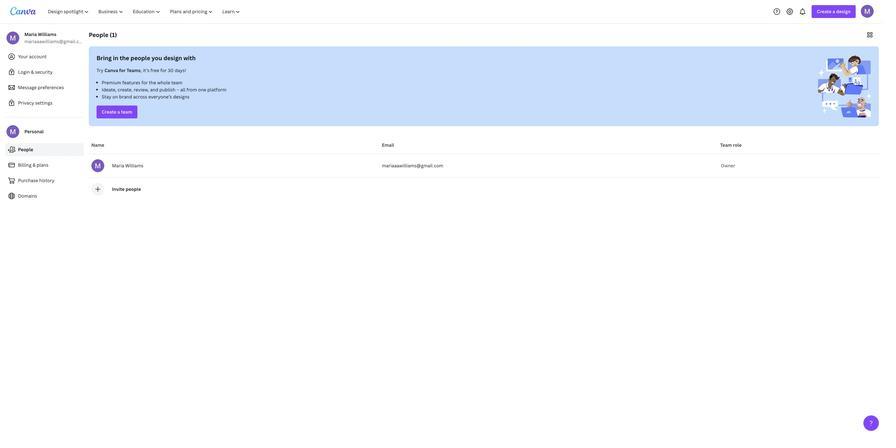 Task type: vqa. For each thing, say whether or not it's contained in the screenshot.
left usages,
no



Task type: describe. For each thing, give the bounding box(es) containing it.
privacy
[[18, 100, 34, 106]]

maria williams
[[112, 163, 143, 169]]

privacy settings
[[18, 100, 52, 106]]

team
[[721, 142, 732, 148]]

login & security link
[[5, 66, 84, 79]]

create,
[[118, 87, 133, 93]]

with
[[184, 54, 196, 62]]

domains
[[18, 193, 37, 199]]

it's
[[143, 67, 149, 73]]

create a team
[[102, 109, 132, 115]]

billing & plans
[[18, 162, 48, 168]]

for for teams
[[119, 67, 126, 73]]

?
[[870, 419, 873, 428]]

review,
[[134, 87, 149, 93]]

create for create a design
[[817, 8, 832, 14]]

a for design
[[833, 8, 836, 14]]

1 horizontal spatial mariaaawilliams@gmail.com
[[382, 163, 444, 169]]

preferences
[[38, 84, 64, 90]]

owner button
[[721, 159, 739, 172]]

in
[[113, 54, 118, 62]]

create for create a team
[[102, 109, 116, 115]]

message preferences
[[18, 84, 64, 90]]

across
[[133, 94, 147, 100]]

message preferences link
[[5, 81, 84, 94]]

brand
[[119, 94, 132, 100]]

maria williams image
[[861, 5, 874, 18]]

team inside the premium features for the whole team ideate, create, review, and publish – all from one platform stay on brand across everyone's designs
[[171, 80, 183, 86]]

your account
[[18, 53, 47, 60]]

team role
[[721, 142, 742, 148]]

premium features for the whole team ideate, create, review, and publish – all from one platform stay on brand across everyone's designs
[[102, 80, 227, 100]]

create a team button
[[97, 106, 137, 119]]

privacy settings link
[[5, 97, 84, 109]]

1 vertical spatial design
[[164, 54, 182, 62]]

top level navigation element
[[44, 5, 246, 18]]

for for the
[[142, 80, 148, 86]]

on
[[112, 94, 118, 100]]

stay
[[102, 94, 111, 100]]

your account link
[[5, 50, 84, 63]]

from
[[187, 87, 197, 93]]

try canva for teams , it's free for 30 days!
[[97, 67, 186, 73]]

your
[[18, 53, 28, 60]]

canva
[[105, 67, 118, 73]]

message
[[18, 84, 37, 90]]

bring
[[97, 54, 112, 62]]

invite
[[112, 186, 125, 192]]

30
[[168, 67, 174, 73]]

login & security
[[18, 69, 53, 75]]

purchase history
[[18, 177, 55, 184]]

team inside the create a team button
[[121, 109, 132, 115]]

people for people
[[18, 147, 33, 153]]

2 horizontal spatial for
[[160, 67, 167, 73]]

williams for maria williams
[[125, 163, 143, 169]]

free
[[151, 67, 159, 73]]

domains link
[[5, 190, 84, 203]]

personal
[[24, 128, 44, 135]]

try
[[97, 67, 103, 73]]

people link
[[5, 143, 84, 156]]

invite people button
[[112, 186, 141, 192]]

0 horizontal spatial the
[[120, 54, 129, 62]]



Task type: locate. For each thing, give the bounding box(es) containing it.
0 vertical spatial &
[[31, 69, 34, 75]]

0 horizontal spatial williams
[[38, 31, 56, 37]]

maria williams mariaaawilliams@gmail.com
[[24, 31, 86, 44]]

design
[[837, 8, 851, 14], [164, 54, 182, 62]]

list
[[97, 79, 479, 100]]

login
[[18, 69, 30, 75]]

0 vertical spatial team
[[171, 80, 183, 86]]

premium
[[102, 80, 121, 86]]

maria for maria williams
[[112, 163, 124, 169]]

people right invite at the top of the page
[[126, 186, 141, 192]]

williams inside "button"
[[125, 163, 143, 169]]

the right in at the top of page
[[120, 54, 129, 62]]

0 vertical spatial williams
[[38, 31, 56, 37]]

features
[[122, 80, 140, 86]]

0 horizontal spatial for
[[119, 67, 126, 73]]

purchase
[[18, 177, 38, 184]]

0 vertical spatial people
[[89, 31, 108, 39]]

days!
[[175, 67, 186, 73]]

&
[[31, 69, 34, 75], [33, 162, 36, 168]]

mariaaawilliams@gmail.com
[[24, 38, 86, 44], [382, 163, 444, 169]]

history
[[39, 177, 55, 184]]

people up billing
[[18, 147, 33, 153]]

create inside dropdown button
[[817, 8, 832, 14]]

create
[[817, 8, 832, 14], [102, 109, 116, 115]]

0 vertical spatial mariaaawilliams@gmail.com
[[24, 38, 86, 44]]

create a design
[[817, 8, 851, 14]]

maria inside "button"
[[112, 163, 124, 169]]

1 horizontal spatial team
[[171, 80, 183, 86]]

role
[[733, 142, 742, 148]]

security
[[35, 69, 53, 75]]

settings
[[35, 100, 52, 106]]

0 vertical spatial design
[[837, 8, 851, 14]]

whole
[[157, 80, 170, 86]]

1 vertical spatial maria
[[112, 163, 124, 169]]

platform
[[207, 87, 227, 93]]

ideate,
[[102, 87, 117, 93]]

a inside button
[[117, 109, 120, 115]]

0 vertical spatial maria
[[24, 31, 37, 37]]

williams inside maria williams mariaaawilliams@gmail.com
[[38, 31, 56, 37]]

0 horizontal spatial create
[[102, 109, 116, 115]]

1 horizontal spatial create
[[817, 8, 832, 14]]

maria inside maria williams mariaaawilliams@gmail.com
[[24, 31, 37, 37]]

for left '30'
[[160, 67, 167, 73]]

1 vertical spatial people
[[18, 147, 33, 153]]

0 vertical spatial create
[[817, 8, 832, 14]]

create inside button
[[102, 109, 116, 115]]

? button
[[864, 416, 879, 431]]

williams for maria williams mariaaawilliams@gmail.com
[[38, 31, 56, 37]]

1 horizontal spatial for
[[142, 80, 148, 86]]

1 horizontal spatial williams
[[125, 163, 143, 169]]

maria
[[24, 31, 37, 37], [112, 163, 124, 169]]

design inside dropdown button
[[837, 8, 851, 14]]

people (1)
[[89, 31, 117, 39]]

billing
[[18, 162, 31, 168]]

1 horizontal spatial people
[[89, 31, 108, 39]]

williams up your account link
[[38, 31, 56, 37]]

& for login
[[31, 69, 34, 75]]

billing & plans link
[[5, 159, 84, 172]]

& right login
[[31, 69, 34, 75]]

owner
[[721, 163, 736, 169]]

name
[[91, 142, 104, 148]]

(1)
[[110, 31, 117, 39]]

williams
[[38, 31, 56, 37], [125, 163, 143, 169]]

account
[[29, 53, 47, 60]]

plans
[[37, 162, 48, 168]]

list containing premium features for the whole team
[[97, 79, 479, 100]]

1 vertical spatial a
[[117, 109, 120, 115]]

all
[[180, 87, 186, 93]]

a for team
[[117, 109, 120, 115]]

everyone's
[[148, 94, 172, 100]]

0 horizontal spatial design
[[164, 54, 182, 62]]

williams up invite people
[[125, 163, 143, 169]]

0 horizontal spatial people
[[18, 147, 33, 153]]

for right canva
[[119, 67, 126, 73]]

maria up invite at the top of the page
[[112, 163, 124, 169]]

people left (1)
[[89, 31, 108, 39]]

maria up your account
[[24, 31, 37, 37]]

the up and
[[149, 80, 156, 86]]

designs
[[173, 94, 190, 100]]

for up review,
[[142, 80, 148, 86]]

maria for maria williams mariaaawilliams@gmail.com
[[24, 31, 37, 37]]

1 vertical spatial &
[[33, 162, 36, 168]]

the
[[120, 54, 129, 62], [149, 80, 156, 86]]

1 horizontal spatial the
[[149, 80, 156, 86]]

1 vertical spatial team
[[121, 109, 132, 115]]

team down brand
[[121, 109, 132, 115]]

team up –
[[171, 80, 183, 86]]

a
[[833, 8, 836, 14], [117, 109, 120, 115]]

0 horizontal spatial maria
[[24, 31, 37, 37]]

and
[[150, 87, 158, 93]]

& for billing
[[33, 162, 36, 168]]

maria williams button
[[91, 159, 377, 172]]

team
[[171, 80, 183, 86], [121, 109, 132, 115]]

0 vertical spatial the
[[120, 54, 129, 62]]

& left plans
[[33, 162, 36, 168]]

for
[[119, 67, 126, 73], [160, 67, 167, 73], [142, 80, 148, 86]]

one
[[198, 87, 206, 93]]

teams
[[127, 67, 141, 73]]

the inside the premium features for the whole team ideate, create, review, and publish – all from one platform stay on brand across everyone's designs
[[149, 80, 156, 86]]

1 horizontal spatial a
[[833, 8, 836, 14]]

–
[[177, 87, 179, 93]]

,
[[141, 67, 142, 73]]

0 horizontal spatial team
[[121, 109, 132, 115]]

0 vertical spatial a
[[833, 8, 836, 14]]

1 vertical spatial create
[[102, 109, 116, 115]]

mariaaawilliams@gmail.com up your account link
[[24, 38, 86, 44]]

0 vertical spatial people
[[131, 54, 150, 62]]

you
[[152, 54, 162, 62]]

people
[[131, 54, 150, 62], [126, 186, 141, 192]]

bring in the people you design with
[[97, 54, 196, 62]]

invite people
[[112, 186, 141, 192]]

a inside dropdown button
[[833, 8, 836, 14]]

1 vertical spatial the
[[149, 80, 156, 86]]

1 vertical spatial mariaaawilliams@gmail.com
[[382, 163, 444, 169]]

people for people (1)
[[89, 31, 108, 39]]

purchase history link
[[5, 174, 84, 187]]

people
[[89, 31, 108, 39], [18, 147, 33, 153]]

people up ,
[[131, 54, 150, 62]]

for inside the premium features for the whole team ideate, create, review, and publish – all from one platform stay on brand across everyone's designs
[[142, 80, 148, 86]]

create a design button
[[812, 5, 856, 18]]

1 horizontal spatial design
[[837, 8, 851, 14]]

0 horizontal spatial a
[[117, 109, 120, 115]]

1 vertical spatial williams
[[125, 163, 143, 169]]

design up '30'
[[164, 54, 182, 62]]

1 vertical spatial people
[[126, 186, 141, 192]]

1 horizontal spatial maria
[[112, 163, 124, 169]]

design left maria williams icon
[[837, 8, 851, 14]]

email
[[382, 142, 394, 148]]

mariaaawilliams@gmail.com down the email
[[382, 163, 444, 169]]

0 horizontal spatial mariaaawilliams@gmail.com
[[24, 38, 86, 44]]

publish
[[159, 87, 176, 93]]



